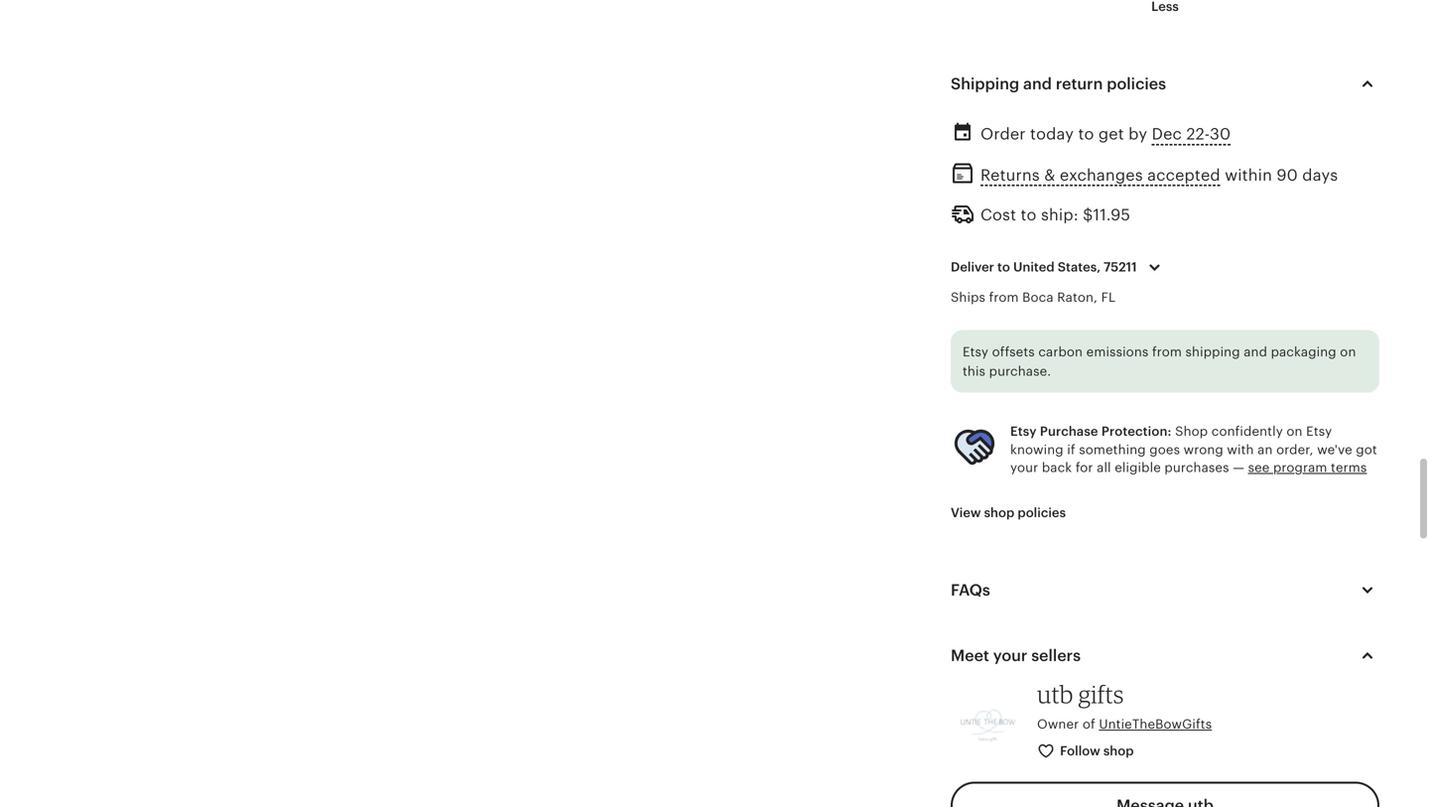 Task type: describe. For each thing, give the bounding box(es) containing it.
exchanges
[[1061, 166, 1144, 184]]

returns & exchanges accepted within 90 days
[[981, 166, 1339, 184]]

for
[[1076, 460, 1094, 475]]

see
[[1249, 460, 1271, 475]]

view
[[951, 505, 982, 520]]

meet your sellers button
[[933, 632, 1398, 680]]

purchase.
[[990, 364, 1052, 379]]

terms
[[1332, 460, 1368, 475]]

confidently
[[1212, 424, 1284, 439]]

shipping
[[951, 75, 1020, 93]]

shop for view
[[985, 505, 1015, 520]]

boca
[[1023, 290, 1054, 305]]

view shop policies
[[951, 505, 1067, 520]]

shop
[[1176, 424, 1209, 439]]

united
[[1014, 260, 1055, 275]]

&
[[1045, 166, 1056, 184]]

back
[[1043, 460, 1073, 475]]

protection:
[[1102, 424, 1172, 439]]

shipping and return policies button
[[933, 60, 1398, 108]]

get
[[1099, 125, 1125, 143]]

ships from boca raton, fl
[[951, 290, 1116, 305]]

untiethebowgifts link
[[1100, 717, 1213, 732]]

we've
[[1318, 442, 1353, 457]]

etsy offsets carbon emissions from shipping and packaging on this purchase.
[[963, 345, 1357, 379]]

$
[[1084, 206, 1094, 224]]

cost
[[981, 206, 1017, 224]]

utb
[[1038, 680, 1074, 709]]

packaging
[[1272, 345, 1337, 359]]

days
[[1303, 166, 1339, 184]]

by
[[1129, 125, 1148, 143]]

faqs
[[951, 581, 991, 599]]

carbon
[[1039, 345, 1084, 359]]

shop confidently on etsy knowing if something goes wrong with an order, we've got your back for all eligible purchases —
[[1011, 424, 1378, 475]]

to for ship:
[[1021, 206, 1037, 224]]

if
[[1068, 442, 1076, 457]]

and inside dropdown button
[[1024, 75, 1053, 93]]

etsy inside the shop confidently on etsy knowing if something goes wrong with an order, we've got your back for all eligible purchases —
[[1307, 424, 1333, 439]]

returns
[[981, 166, 1041, 184]]

your inside the shop confidently on etsy knowing if something goes wrong with an order, we've got your back for all eligible purchases —
[[1011, 460, 1039, 475]]

program
[[1274, 460, 1328, 475]]

etsy purchase protection:
[[1011, 424, 1172, 439]]

0 vertical spatial from
[[990, 290, 1019, 305]]

order,
[[1277, 442, 1314, 457]]

accepted
[[1148, 166, 1221, 184]]

order
[[981, 125, 1026, 143]]

shipping
[[1186, 345, 1241, 359]]

to for united
[[998, 260, 1011, 275]]

utb gifts owner of untiethebowgifts
[[1038, 680, 1213, 732]]

and inside etsy offsets carbon emissions from shipping and packaging on this purchase.
[[1245, 345, 1268, 359]]

wrong
[[1184, 442, 1224, 457]]

utb gifts image
[[951, 685, 1026, 760]]

follow shop
[[1061, 744, 1135, 759]]

—
[[1234, 460, 1245, 475]]

cost to ship: $ 11.95
[[981, 206, 1131, 224]]

within
[[1226, 166, 1273, 184]]



Task type: vqa. For each thing, say whether or not it's contained in the screenshot.
Etsy related to Etsy offsets carbon emissions from shipping and packaging on this purchase.
yes



Task type: locate. For each thing, give the bounding box(es) containing it.
meet
[[951, 647, 990, 665]]

follow
[[1061, 744, 1101, 759]]

goes
[[1150, 442, 1181, 457]]

shop right view
[[985, 505, 1015, 520]]

purchases
[[1165, 460, 1230, 475]]

on up order,
[[1287, 424, 1303, 439]]

1 horizontal spatial to
[[1021, 206, 1037, 224]]

to right cost
[[1021, 206, 1037, 224]]

owner
[[1038, 717, 1080, 732]]

your right meet
[[994, 647, 1028, 665]]

etsy inside etsy offsets carbon emissions from shipping and packaging on this purchase.
[[963, 345, 989, 359]]

on inside etsy offsets carbon emissions from shipping and packaging on this purchase.
[[1341, 345, 1357, 359]]

policies
[[1107, 75, 1167, 93], [1018, 505, 1067, 520]]

0 vertical spatial policies
[[1107, 75, 1167, 93]]

with
[[1228, 442, 1255, 457]]

1 vertical spatial policies
[[1018, 505, 1067, 520]]

see program terms link
[[1249, 460, 1368, 475]]

shop
[[985, 505, 1015, 520], [1104, 744, 1135, 759]]

from inside etsy offsets carbon emissions from shipping and packaging on this purchase.
[[1153, 345, 1183, 359]]

etsy for etsy offsets carbon emissions from shipping and packaging on this purchase.
[[963, 345, 989, 359]]

etsy for etsy purchase protection:
[[1011, 424, 1037, 439]]

policies down back
[[1018, 505, 1067, 520]]

and
[[1024, 75, 1053, 93], [1245, 345, 1268, 359]]

today
[[1031, 125, 1075, 143]]

etsy up we've
[[1307, 424, 1333, 439]]

view shop policies button
[[936, 495, 1081, 531]]

policies up by
[[1107, 75, 1167, 93]]

knowing
[[1011, 442, 1064, 457]]

1 vertical spatial to
[[1021, 206, 1037, 224]]

22-
[[1187, 125, 1211, 143]]

order today to get by dec 22-30
[[981, 125, 1232, 143]]

on
[[1341, 345, 1357, 359], [1287, 424, 1303, 439]]

0 vertical spatial your
[[1011, 460, 1039, 475]]

follow shop button
[[1023, 733, 1151, 770]]

dec
[[1153, 125, 1183, 143]]

states,
[[1058, 260, 1101, 275]]

policies inside dropdown button
[[1107, 75, 1167, 93]]

2 horizontal spatial etsy
[[1307, 424, 1333, 439]]

0 horizontal spatial to
[[998, 260, 1011, 275]]

0 horizontal spatial on
[[1287, 424, 1303, 439]]

1 horizontal spatial etsy
[[1011, 424, 1037, 439]]

purchase
[[1041, 424, 1099, 439]]

to inside dropdown button
[[998, 260, 1011, 275]]

0 horizontal spatial from
[[990, 290, 1019, 305]]

gifts
[[1079, 680, 1125, 709]]

0 horizontal spatial policies
[[1018, 505, 1067, 520]]

got
[[1357, 442, 1378, 457]]

and left return
[[1024, 75, 1053, 93]]

0 vertical spatial to
[[1079, 125, 1095, 143]]

and right shipping
[[1245, 345, 1268, 359]]

your down knowing
[[1011, 460, 1039, 475]]

shop right follow
[[1104, 744, 1135, 759]]

1 vertical spatial and
[[1245, 345, 1268, 359]]

1 horizontal spatial and
[[1245, 345, 1268, 359]]

ships
[[951, 290, 986, 305]]

sellers
[[1032, 647, 1081, 665]]

to left "get"
[[1079, 125, 1095, 143]]

1 vertical spatial from
[[1153, 345, 1183, 359]]

75211
[[1104, 260, 1138, 275]]

see program terms
[[1249, 460, 1368, 475]]

an
[[1258, 442, 1274, 457]]

shipping and return policies
[[951, 75, 1167, 93]]

dec 22-30 button
[[1153, 120, 1232, 149]]

faqs button
[[933, 566, 1398, 614]]

shop for follow
[[1104, 744, 1135, 759]]

30
[[1211, 125, 1232, 143]]

2 vertical spatial to
[[998, 260, 1011, 275]]

of
[[1083, 717, 1096, 732]]

etsy
[[963, 345, 989, 359], [1011, 424, 1037, 439], [1307, 424, 1333, 439]]

deliver to united states, 75211
[[951, 260, 1138, 275]]

1 vertical spatial on
[[1287, 424, 1303, 439]]

0 vertical spatial shop
[[985, 505, 1015, 520]]

policies inside button
[[1018, 505, 1067, 520]]

to left united
[[998, 260, 1011, 275]]

1 vertical spatial your
[[994, 647, 1028, 665]]

raton,
[[1058, 290, 1098, 305]]

return
[[1056, 75, 1104, 93]]

returns & exchanges accepted button
[[981, 161, 1221, 190]]

etsy up knowing
[[1011, 424, 1037, 439]]

from left shipping
[[1153, 345, 1183, 359]]

1 horizontal spatial on
[[1341, 345, 1357, 359]]

0 horizontal spatial etsy
[[963, 345, 989, 359]]

deliver to united states, 75211 button
[[936, 247, 1182, 288]]

fl
[[1102, 290, 1116, 305]]

on inside the shop confidently on etsy knowing if something goes wrong with an order, we've got your back for all eligible purchases —
[[1287, 424, 1303, 439]]

2 horizontal spatial to
[[1079, 125, 1095, 143]]

1 vertical spatial shop
[[1104, 744, 1135, 759]]

1 horizontal spatial shop
[[1104, 744, 1135, 759]]

0 horizontal spatial shop
[[985, 505, 1015, 520]]

on right packaging
[[1341, 345, 1357, 359]]

untiethebowgifts
[[1100, 717, 1213, 732]]

etsy up this
[[963, 345, 989, 359]]

offsets
[[993, 345, 1036, 359]]

eligible
[[1115, 460, 1162, 475]]

90
[[1277, 166, 1299, 184]]

to
[[1079, 125, 1095, 143], [1021, 206, 1037, 224], [998, 260, 1011, 275]]

something
[[1080, 442, 1147, 457]]

emissions
[[1087, 345, 1149, 359]]

from left boca
[[990, 290, 1019, 305]]

this
[[963, 364, 986, 379]]

your inside "dropdown button"
[[994, 647, 1028, 665]]

0 vertical spatial and
[[1024, 75, 1053, 93]]

1 horizontal spatial policies
[[1107, 75, 1167, 93]]

your
[[1011, 460, 1039, 475], [994, 647, 1028, 665]]

deliver
[[951, 260, 995, 275]]

1 horizontal spatial from
[[1153, 345, 1183, 359]]

0 vertical spatial on
[[1341, 345, 1357, 359]]

meet your sellers
[[951, 647, 1081, 665]]

0 horizontal spatial and
[[1024, 75, 1053, 93]]

11.95
[[1094, 206, 1131, 224]]

ship:
[[1042, 206, 1079, 224]]

from
[[990, 290, 1019, 305], [1153, 345, 1183, 359]]

all
[[1097, 460, 1112, 475]]



